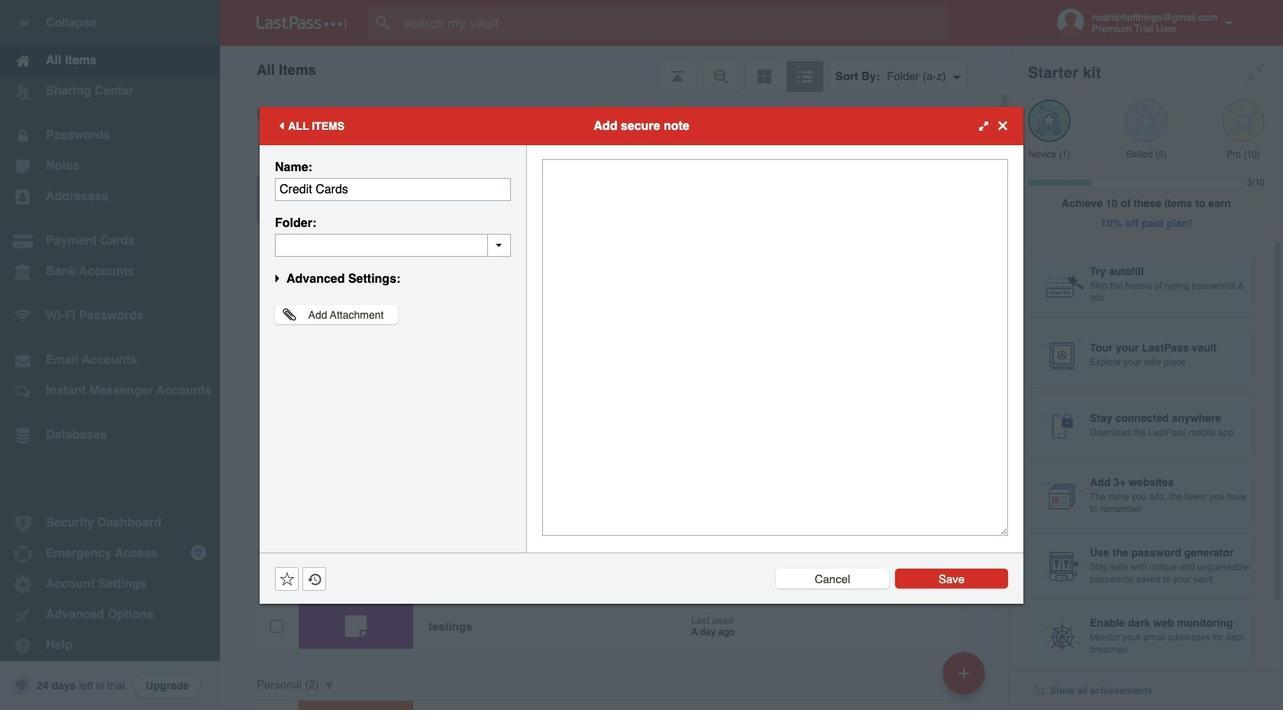 Task type: describe. For each thing, give the bounding box(es) containing it.
main navigation navigation
[[0, 0, 220, 710]]



Task type: vqa. For each thing, say whether or not it's contained in the screenshot.
dialog
yes



Task type: locate. For each thing, give the bounding box(es) containing it.
search my vault text field
[[368, 6, 979, 40]]

dialog
[[260, 107, 1024, 603]]

None text field
[[275, 233, 511, 256]]

vault options navigation
[[220, 46, 1010, 92]]

None text field
[[543, 159, 1009, 535], [275, 178, 511, 201], [543, 159, 1009, 535], [275, 178, 511, 201]]

lastpass image
[[257, 16, 347, 30]]

new item image
[[959, 668, 970, 678]]

new item navigation
[[938, 647, 995, 710]]

Search search field
[[368, 6, 979, 40]]



